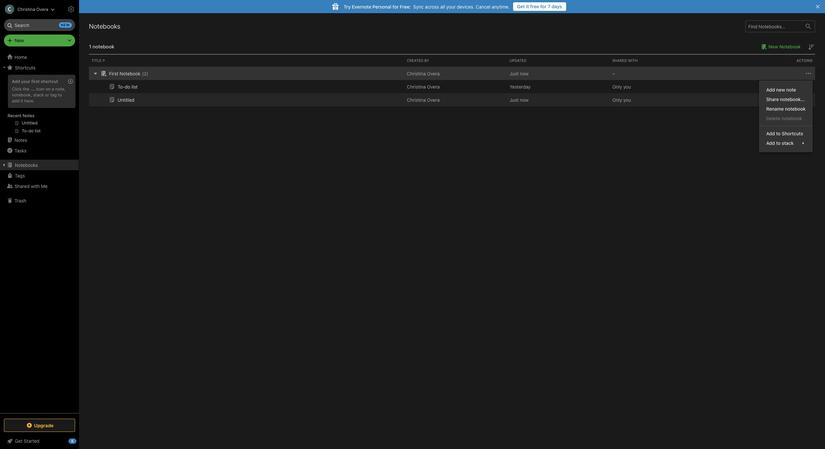 Task type: describe. For each thing, give the bounding box(es) containing it.
add to shortcuts link
[[760, 129, 812, 138]]

shared
[[14, 183, 30, 189]]

new for new notebook
[[769, 44, 778, 49]]

you for yesterday
[[623, 84, 631, 89]]

add your first shortcut
[[12, 79, 58, 84]]

0 vertical spatial your
[[446, 4, 456, 9]]

notebooks inside tree
[[15, 162, 38, 168]]

personal
[[373, 4, 391, 9]]

to-do list button
[[108, 83, 138, 91]]

row group inside notebooks element
[[89, 67, 815, 106]]

with
[[628, 58, 638, 63]]

stack inside field
[[782, 140, 794, 146]]

overa for to-do list row
[[427, 84, 440, 89]]

share notebook…
[[766, 97, 805, 102]]

free
[[530, 4, 539, 9]]

first
[[109, 71, 118, 76]]

me
[[41, 183, 48, 189]]

new inside dropdown list menu
[[776, 87, 785, 93]]

shortcuts inside button
[[15, 65, 36, 70]]

tags
[[15, 173, 25, 178]]

shared with me link
[[0, 181, 79, 191]]

anytime.
[[492, 4, 510, 9]]

Sort field
[[807, 43, 815, 51]]

for for free:
[[393, 4, 399, 9]]

it inside 'button'
[[526, 4, 529, 9]]

add to stack link
[[760, 138, 812, 148]]

upgrade button
[[4, 419, 75, 432]]

note
[[787, 87, 796, 93]]

list
[[132, 84, 138, 89]]

notes inside group
[[23, 113, 34, 118]]

free:
[[400, 4, 411, 9]]

get for get it free for 7 days
[[517, 4, 525, 9]]

shortcuts button
[[0, 62, 79, 73]]

untitled button
[[108, 96, 134, 104]]

delete notebook
[[766, 116, 802, 121]]

2
[[144, 71, 147, 76]]

arrow image
[[92, 70, 99, 77]]

notebooks link
[[0, 160, 79, 170]]

get it free for 7 days
[[517, 4, 562, 9]]

updated button
[[507, 55, 610, 67]]

cancel
[[476, 4, 491, 9]]

christina for to-do list row
[[407, 84, 426, 89]]

the
[[23, 86, 29, 92]]

just now for –
[[510, 71, 529, 76]]

add new note
[[766, 87, 796, 93]]

notes link
[[0, 135, 79, 145]]

now for –
[[520, 71, 529, 76]]

christina for untitled row
[[407, 97, 426, 103]]

shortcuts inside dropdown list menu
[[782, 131, 803, 136]]

here.
[[24, 98, 34, 103]]

add for add to shortcuts
[[766, 131, 775, 136]]

share notebook… link
[[760, 95, 812, 104]]

trash link
[[0, 195, 79, 206]]

click the ...
[[12, 86, 35, 92]]

created
[[407, 58, 423, 63]]

new search field
[[9, 19, 72, 31]]

tree containing home
[[0, 52, 79, 413]]

7
[[548, 4, 551, 9]]

days
[[552, 4, 562, 9]]

Add to stack field
[[760, 138, 812, 148]]

click to collapse image
[[77, 437, 82, 445]]

christina overa for untitled row
[[407, 97, 440, 103]]

actions button
[[713, 55, 815, 67]]

Help and Learning task checklist field
[[0, 436, 79, 447]]

evernote
[[352, 4, 371, 9]]

untitled row
[[89, 93, 815, 106]]

all
[[440, 4, 445, 9]]

tags button
[[0, 170, 79, 181]]

devices.
[[457, 4, 475, 9]]

to-do list row
[[89, 80, 815, 93]]

first notebook ( 2 )
[[109, 71, 148, 76]]

)
[[147, 71, 148, 76]]

More actions field
[[805, 69, 813, 77]]

home
[[14, 54, 27, 60]]

to-do list
[[118, 84, 138, 89]]

1 notebook
[[89, 43, 114, 49]]

on
[[46, 86, 51, 92]]

stack inside 'icon on a note, notebook, stack or tag to add it here.'
[[33, 92, 44, 97]]

by
[[425, 58, 429, 63]]

overa for first notebook row
[[427, 71, 440, 76]]

add for add to stack
[[766, 140, 775, 146]]

notebook for first
[[120, 71, 140, 76]]

christina for first notebook row
[[407, 71, 426, 76]]

to-
[[118, 84, 125, 89]]

overa for untitled row
[[427, 97, 440, 103]]

started
[[24, 438, 39, 444]]

tag
[[50, 92, 57, 97]]

get it free for 7 days button
[[513, 2, 566, 11]]

home link
[[0, 52, 79, 62]]

try
[[344, 4, 351, 9]]

across
[[425, 4, 439, 9]]

new for new
[[14, 38, 24, 43]]

new button
[[4, 35, 75, 46]]

a
[[52, 86, 54, 92]]

now for only you
[[520, 97, 529, 103]]

shared with
[[612, 58, 638, 63]]

notebook for rename notebook
[[785, 106, 806, 112]]

Find Notebooks… text field
[[746, 21, 802, 32]]

notebook for delete notebook
[[782, 116, 802, 121]]

add
[[12, 98, 19, 103]]

shared
[[612, 58, 627, 63]]



Task type: locate. For each thing, give the bounding box(es) containing it.
0 vertical spatial now
[[520, 71, 529, 76]]

dropdown list menu
[[760, 85, 812, 148]]

now inside first notebook row
[[520, 71, 529, 76]]

notebook down notebook…
[[785, 106, 806, 112]]

overa up untitled row
[[427, 84, 440, 89]]

2 just from the top
[[510, 97, 519, 103]]

0 vertical spatial get
[[517, 4, 525, 9]]

0 horizontal spatial new
[[61, 23, 70, 27]]

more actions image
[[805, 70, 813, 77]]

1 vertical spatial now
[[520, 97, 529, 103]]

overa up the new search box
[[36, 6, 48, 12]]

add new note link
[[760, 85, 812, 95]]

only you for yesterday
[[612, 84, 631, 89]]

2 you from the top
[[623, 97, 631, 103]]

1 vertical spatial get
[[15, 438, 22, 444]]

1 only from the top
[[612, 84, 622, 89]]

1 vertical spatial notebook
[[785, 106, 806, 112]]

for left free:
[[393, 4, 399, 9]]

it inside 'icon on a note, notebook, stack or tag to add it here.'
[[21, 98, 23, 103]]

for inside get it free for 7 days 'button'
[[540, 4, 547, 9]]

overa inside account field
[[36, 6, 48, 12]]

rename
[[766, 106, 784, 112]]

1 vertical spatial notes
[[14, 137, 27, 143]]

only you
[[612, 84, 631, 89], [612, 97, 631, 103]]

1 vertical spatial it
[[21, 98, 23, 103]]

1 horizontal spatial notebook
[[780, 44, 801, 49]]

christina inside first notebook row
[[407, 71, 426, 76]]

just inside untitled row
[[510, 97, 519, 103]]

notebook inside row
[[120, 71, 140, 76]]

for left 7
[[540, 4, 547, 9]]

title
[[92, 58, 101, 63]]

your right all
[[446, 4, 456, 9]]

just now inside untitled row
[[510, 97, 529, 103]]

row group containing first notebook
[[89, 67, 815, 106]]

rename notebook link
[[760, 104, 812, 114]]

1 horizontal spatial it
[[526, 4, 529, 9]]

group containing add your first shortcut
[[0, 73, 79, 137]]

get inside help and learning task checklist field
[[15, 438, 22, 444]]

1 just now from the top
[[510, 71, 529, 76]]

overa inside first notebook row
[[427, 71, 440, 76]]

just now down yesterday at the right top of the page
[[510, 97, 529, 103]]

untitled
[[118, 97, 134, 103]]

1 for from the left
[[540, 4, 547, 9]]

0 vertical spatial stack
[[33, 92, 44, 97]]

1 vertical spatial shortcuts
[[782, 131, 803, 136]]

new
[[61, 23, 70, 27], [776, 87, 785, 93]]

icon
[[36, 86, 44, 92]]

new inside search box
[[61, 23, 70, 27]]

christina overa for to-do list row
[[407, 84, 440, 89]]

1 vertical spatial your
[[21, 79, 30, 84]]

christina overa for first notebook row
[[407, 71, 440, 76]]

now inside untitled row
[[520, 97, 529, 103]]

you inside untitled row
[[623, 97, 631, 103]]

Search text field
[[9, 19, 70, 31]]

overa down to-do list row
[[427, 97, 440, 103]]

tree
[[0, 52, 79, 413]]

2 only from the top
[[612, 97, 622, 103]]

only inside untitled row
[[612, 97, 622, 103]]

notebook
[[93, 43, 114, 49], [785, 106, 806, 112], [782, 116, 802, 121]]

new
[[14, 38, 24, 43], [769, 44, 778, 49]]

overa inside untitled row
[[427, 97, 440, 103]]

notebook for new
[[780, 44, 801, 49]]

add inside field
[[766, 140, 775, 146]]

shortcut
[[41, 79, 58, 84]]

shortcuts up add to stack field
[[782, 131, 803, 136]]

0 horizontal spatial notebook
[[120, 71, 140, 76]]

christina inside untitled row
[[407, 97, 426, 103]]

0 vertical spatial notes
[[23, 113, 34, 118]]

updated
[[510, 58, 527, 63]]

notebook…
[[780, 97, 805, 102]]

6
[[71, 439, 74, 443]]

0 horizontal spatial your
[[21, 79, 30, 84]]

add for add your first shortcut
[[12, 79, 20, 84]]

only you inside to-do list row
[[612, 84, 631, 89]]

0 vertical spatial notebooks
[[89, 22, 120, 30]]

just
[[510, 71, 519, 76], [510, 97, 519, 103]]

0 vertical spatial shortcuts
[[15, 65, 36, 70]]

shared with button
[[610, 55, 713, 67]]

to for add to stack
[[776, 140, 781, 146]]

just now
[[510, 71, 529, 76], [510, 97, 529, 103]]

click
[[12, 86, 22, 92]]

–
[[612, 71, 615, 76]]

or
[[45, 92, 49, 97]]

expand notebooks image
[[2, 162, 7, 168]]

with
[[31, 183, 40, 189]]

1 horizontal spatial new
[[769, 44, 778, 49]]

1 vertical spatial new
[[769, 44, 778, 49]]

1 vertical spatial new
[[776, 87, 785, 93]]

notebook right 1
[[93, 43, 114, 49]]

title button
[[89, 55, 404, 67]]

christina inside to-do list row
[[407, 84, 426, 89]]

2 just now from the top
[[510, 97, 529, 103]]

1 horizontal spatial your
[[446, 4, 456, 9]]

new up the 'actions' "button"
[[769, 44, 778, 49]]

only for just now
[[612, 97, 622, 103]]

get left free
[[517, 4, 525, 9]]

Account field
[[0, 3, 55, 16]]

1 horizontal spatial get
[[517, 4, 525, 9]]

christina overa inside to-do list row
[[407, 84, 440, 89]]

notebooks element
[[79, 13, 825, 449]]

you inside to-do list row
[[623, 84, 631, 89]]

stack down the icon
[[33, 92, 44, 97]]

shortcuts down home
[[15, 65, 36, 70]]

sort options image
[[807, 43, 815, 51]]

add up add to stack
[[766, 131, 775, 136]]

rename notebook
[[766, 106, 806, 112]]

to down note,
[[58, 92, 62, 97]]

1 vertical spatial just
[[510, 97, 519, 103]]

notebooks up 1 notebook
[[89, 22, 120, 30]]

yesterday
[[510, 84, 531, 89]]

notebook,
[[12, 92, 32, 97]]

first notebook row
[[89, 67, 815, 80]]

new down settings image
[[61, 23, 70, 27]]

1 horizontal spatial stack
[[782, 140, 794, 146]]

just now inside first notebook row
[[510, 71, 529, 76]]

row group
[[89, 67, 815, 106]]

add up share
[[766, 87, 775, 93]]

only
[[612, 84, 622, 89], [612, 97, 622, 103]]

for
[[540, 4, 547, 9], [393, 4, 399, 9]]

it
[[526, 4, 529, 9], [21, 98, 23, 103]]

add to stack
[[766, 140, 794, 146]]

you for just now
[[623, 97, 631, 103]]

1 horizontal spatial new
[[776, 87, 785, 93]]

icon on a note, notebook, stack or tag to add it here.
[[12, 86, 65, 103]]

notebook for 1 notebook
[[93, 43, 114, 49]]

0 vertical spatial just now
[[510, 71, 529, 76]]

1 horizontal spatial shortcuts
[[782, 131, 803, 136]]

2 now from the top
[[520, 97, 529, 103]]

1
[[89, 43, 91, 49]]

0 horizontal spatial new
[[14, 38, 24, 43]]

you
[[623, 84, 631, 89], [623, 97, 631, 103]]

add for add new note
[[766, 87, 775, 93]]

add up click
[[12, 79, 20, 84]]

delete notebook link
[[760, 114, 812, 123]]

untitled 2 element
[[118, 97, 134, 103]]

0 horizontal spatial stack
[[33, 92, 44, 97]]

it down notebook,
[[21, 98, 23, 103]]

only inside to-do list row
[[612, 84, 622, 89]]

notebooks
[[89, 22, 120, 30], [15, 162, 38, 168]]

1 now from the top
[[520, 71, 529, 76]]

add down 'add to shortcuts'
[[766, 140, 775, 146]]

new inside button
[[769, 44, 778, 49]]

your up the
[[21, 79, 30, 84]]

0 vertical spatial new
[[61, 23, 70, 27]]

just now down updated
[[510, 71, 529, 76]]

just down updated
[[510, 71, 519, 76]]

christina overa inside account field
[[17, 6, 48, 12]]

delete
[[766, 116, 781, 121]]

notes up tasks
[[14, 137, 27, 143]]

1 vertical spatial only
[[612, 97, 622, 103]]

sync
[[413, 4, 424, 9]]

just for –
[[510, 71, 519, 76]]

now up yesterday at the right top of the page
[[520, 71, 529, 76]]

just inside first notebook row
[[510, 71, 519, 76]]

0 horizontal spatial for
[[393, 4, 399, 9]]

group
[[0, 73, 79, 137]]

tasks button
[[0, 145, 79, 156]]

1 vertical spatial stack
[[782, 140, 794, 146]]

0 vertical spatial only
[[612, 84, 622, 89]]

notebooks up "tags"
[[15, 162, 38, 168]]

0 vertical spatial notebook
[[93, 43, 114, 49]]

2 only you from the top
[[612, 97, 631, 103]]

overa down by
[[427, 71, 440, 76]]

upgrade
[[34, 423, 54, 428]]

christina overa
[[17, 6, 48, 12], [407, 71, 440, 76], [407, 84, 440, 89], [407, 97, 440, 103]]

1 just from the top
[[510, 71, 519, 76]]

created by button
[[404, 55, 507, 67]]

just for only you
[[510, 97, 519, 103]]

1 vertical spatial notebook
[[120, 71, 140, 76]]

add inside group
[[12, 79, 20, 84]]

2 vertical spatial to
[[776, 140, 781, 146]]

to for add to shortcuts
[[776, 131, 781, 136]]

(
[[142, 71, 144, 76]]

christina overa inside first notebook row
[[407, 71, 440, 76]]

0 horizontal spatial notebooks
[[15, 162, 38, 168]]

christina
[[17, 6, 35, 12], [407, 71, 426, 76], [407, 84, 426, 89], [407, 97, 426, 103]]

1 vertical spatial only you
[[612, 97, 631, 103]]

shared with me
[[14, 183, 48, 189]]

recent notes
[[8, 113, 34, 118]]

only for yesterday
[[612, 84, 622, 89]]

1 vertical spatial to
[[776, 131, 781, 136]]

recent
[[8, 113, 22, 118]]

get left started
[[15, 438, 22, 444]]

new inside popup button
[[14, 38, 24, 43]]

1 vertical spatial just now
[[510, 97, 529, 103]]

settings image
[[67, 5, 75, 13]]

try evernote personal for free: sync across all your devices. cancel anytime.
[[344, 4, 510, 9]]

1 you from the top
[[623, 84, 631, 89]]

0 vertical spatial only you
[[612, 84, 631, 89]]

notebook down rename notebook link
[[782, 116, 802, 121]]

for for 7
[[540, 4, 547, 9]]

notebook up actions
[[780, 44, 801, 49]]

first
[[31, 79, 40, 84]]

1 horizontal spatial for
[[540, 4, 547, 9]]

share
[[766, 97, 779, 102]]

1 only you from the top
[[612, 84, 631, 89]]

0 vertical spatial you
[[623, 84, 631, 89]]

to-do list 1 element
[[118, 84, 138, 89]]

trash
[[14, 198, 26, 203]]

only you inside untitled row
[[612, 97, 631, 103]]

just down yesterday at the right top of the page
[[510, 97, 519, 103]]

to inside 'icon on a note, notebook, stack or tag to add it here.'
[[58, 92, 62, 97]]

to inside field
[[776, 140, 781, 146]]

notebook left (
[[120, 71, 140, 76]]

add to shortcuts
[[766, 131, 803, 136]]

new notebook
[[769, 44, 801, 49]]

tasks
[[14, 148, 26, 153]]

notebook inside button
[[780, 44, 801, 49]]

new left "note"
[[776, 87, 785, 93]]

0 vertical spatial new
[[14, 38, 24, 43]]

1 vertical spatial you
[[623, 97, 631, 103]]

now down yesterday at the right top of the page
[[520, 97, 529, 103]]

new notebook button
[[759, 43, 801, 51]]

0 horizontal spatial get
[[15, 438, 22, 444]]

do
[[125, 84, 130, 89]]

1 horizontal spatial notebooks
[[89, 22, 120, 30]]

get for get started
[[15, 438, 22, 444]]

0 horizontal spatial it
[[21, 98, 23, 103]]

notes right recent
[[23, 113, 34, 118]]

get inside 'button'
[[517, 4, 525, 9]]

created by
[[407, 58, 429, 63]]

...
[[30, 86, 35, 92]]

shortcuts
[[15, 65, 36, 70], [782, 131, 803, 136]]

overa
[[36, 6, 48, 12], [427, 71, 440, 76], [427, 84, 440, 89], [427, 97, 440, 103]]

0 vertical spatial it
[[526, 4, 529, 9]]

2 vertical spatial notebook
[[782, 116, 802, 121]]

get started
[[15, 438, 39, 444]]

1 vertical spatial notebooks
[[15, 162, 38, 168]]

0 vertical spatial notebook
[[780, 44, 801, 49]]

actions
[[797, 58, 813, 63]]

christina inside account field
[[17, 6, 35, 12]]

stack down add to shortcuts link at top right
[[782, 140, 794, 146]]

0 horizontal spatial shortcuts
[[15, 65, 36, 70]]

to up add to stack
[[776, 131, 781, 136]]

2 for from the left
[[393, 4, 399, 9]]

christina overa inside untitled row
[[407, 97, 440, 103]]

to
[[58, 92, 62, 97], [776, 131, 781, 136], [776, 140, 781, 146]]

0 vertical spatial just
[[510, 71, 519, 76]]

new up home
[[14, 38, 24, 43]]

to down 'add to shortcuts'
[[776, 140, 781, 146]]

note,
[[55, 86, 65, 92]]

only you for just now
[[612, 97, 631, 103]]

0 vertical spatial to
[[58, 92, 62, 97]]

overa inside to-do list row
[[427, 84, 440, 89]]

just now for only you
[[510, 97, 529, 103]]

it left free
[[526, 4, 529, 9]]



Task type: vqa. For each thing, say whether or not it's contained in the screenshot.
Add for Add your first shortcut
yes



